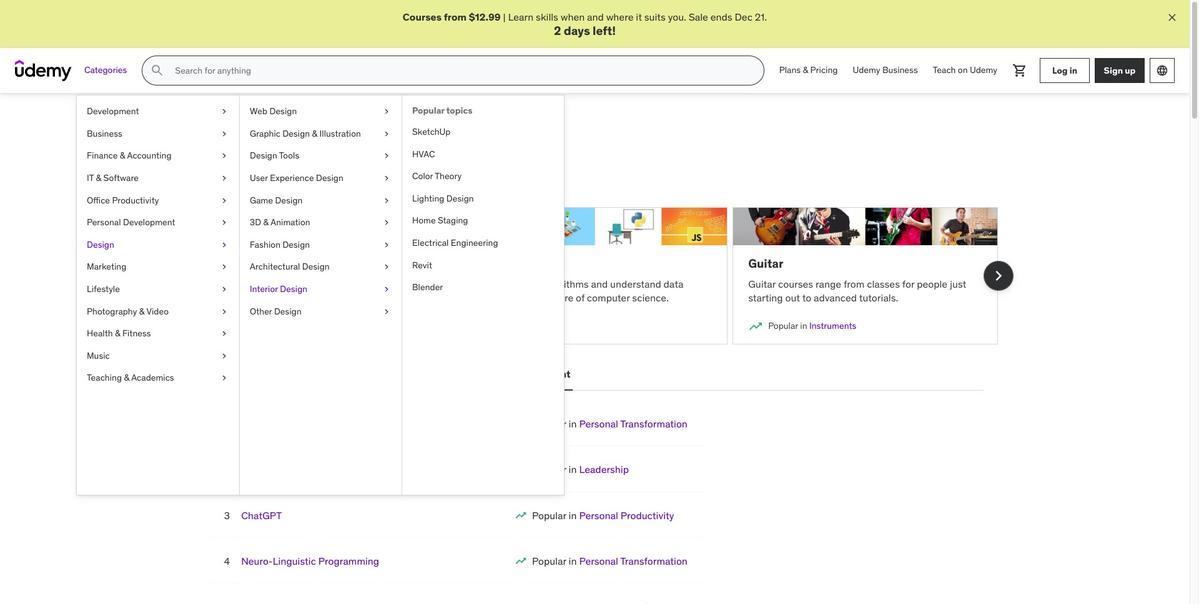 Task type: locate. For each thing, give the bounding box(es) containing it.
learn up structures
[[478, 278, 503, 290]]

& right it
[[96, 172, 101, 184]]

1 vertical spatial popular in image
[[515, 556, 528, 568]]

xsmall image inside music link
[[219, 350, 229, 363]]

lighting
[[412, 193, 445, 204]]

xsmall image inside office productivity link
[[219, 195, 229, 207]]

xsmall image inside 3d & animation link
[[382, 217, 392, 229]]

design link
[[77, 234, 239, 256]]

3 cell from the top
[[533, 510, 675, 522]]

xsmall image inside marketing link
[[219, 261, 229, 274]]

& for finance & accounting
[[120, 150, 125, 161]]

accounting
[[127, 150, 172, 161]]

2
[[554, 23, 561, 38]]

0 vertical spatial popular in image
[[515, 510, 528, 522]]

xsmall image inside user experience design link
[[382, 172, 392, 185]]

xsmall image inside it & software link
[[219, 172, 229, 185]]

fitness
[[122, 328, 151, 339]]

sketchup link
[[402, 121, 564, 143]]

topics inside interior design element
[[447, 105, 473, 116]]

productivity
[[112, 195, 159, 206], [621, 510, 675, 522]]

0 vertical spatial personal transformation link
[[580, 418, 688, 431]]

other design
[[250, 306, 302, 317]]

1 horizontal spatial popular in image
[[749, 319, 764, 334]]

popular in personal transformation for personal transformation link corresponding to 1st cell from the top of the page
[[533, 418, 688, 431]]

game design link
[[240, 190, 402, 212]]

something
[[219, 159, 267, 172]]

popular in image
[[207, 319, 222, 334], [749, 319, 764, 334]]

xsmall image for development
[[219, 106, 229, 118]]

2 personal transformation link from the top
[[580, 556, 688, 568]]

0 vertical spatial popular in personal transformation
[[533, 418, 688, 431]]

xsmall image inside graphic design & illustration link
[[382, 128, 392, 140]]

xsmall image inside "lifestyle" link
[[219, 284, 229, 296]]

0 vertical spatial business
[[883, 65, 918, 76]]

xsmall image inside architectural design link
[[382, 261, 392, 274]]

design right web
[[270, 106, 297, 117]]

chatgpt
[[241, 510, 282, 522]]

interior design link
[[240, 279, 402, 301]]

1 horizontal spatial topics
[[447, 105, 473, 116]]

& right teaching
[[124, 373, 129, 384]]

0 vertical spatial and
[[588, 11, 604, 23]]

topics up improve
[[354, 123, 400, 143]]

guitar inside guitar courses range from classes for people just starting out to advanced tutorials.
[[749, 278, 776, 290]]

video
[[147, 306, 169, 317]]

animation
[[271, 217, 310, 228]]

submit search image
[[150, 63, 165, 78]]

personal development inside button
[[463, 368, 571, 381]]

udemy right the pricing
[[853, 65, 881, 76]]

1 vertical spatial transformation
[[621, 556, 688, 568]]

skills up 2
[[536, 11, 559, 23]]

from up "advanced"
[[844, 278, 865, 290]]

personal development link
[[77, 212, 239, 234]]

xsmall image inside teaching & academics link
[[219, 373, 229, 385]]

xsmall image for it & software
[[219, 172, 229, 185]]

lighting design link
[[402, 188, 564, 210]]

& for it & software
[[96, 172, 101, 184]]

xsmall image inside web design 'link'
[[382, 106, 392, 118]]

1 vertical spatial from
[[844, 278, 865, 290]]

xsmall image for finance & accounting
[[219, 150, 229, 162]]

& right finance
[[120, 150, 125, 161]]

personal inside button
[[463, 368, 505, 381]]

advanced
[[814, 292, 857, 304]]

Search for anything text field
[[173, 60, 749, 81]]

0 vertical spatial development
[[87, 106, 139, 117]]

guitar
[[749, 256, 784, 271], [749, 278, 776, 290]]

sale
[[689, 11, 709, 23]]

& left "video"
[[139, 306, 145, 317]]

use statistical probability to teach computers how to learn from data.
[[207, 278, 441, 304]]

close image
[[1167, 11, 1179, 24]]

1 horizontal spatial productivity
[[621, 510, 675, 522]]

design up the marketing
[[87, 239, 114, 250]]

2 popular in image from the top
[[515, 556, 528, 568]]

1 vertical spatial productivity
[[621, 510, 675, 522]]

carousel element
[[192, 192, 1014, 360]]

learn inside 'learn to build algorithms and understand data structures at the core of computer science.'
[[478, 278, 503, 290]]

personal development for personal development button
[[463, 368, 571, 381]]

graphic design & illustration link
[[240, 123, 402, 145]]

and inside 'learn to build algorithms and understand data structures at the core of computer science.'
[[592, 278, 608, 290]]

0 vertical spatial transformation
[[621, 418, 688, 431]]

design tools link
[[240, 145, 402, 167]]

left!
[[593, 23, 616, 38]]

and up left!
[[588, 11, 604, 23]]

&
[[803, 65, 809, 76], [312, 128, 318, 139], [120, 150, 125, 161], [96, 172, 101, 184], [263, 217, 269, 228], [139, 306, 145, 317], [115, 328, 120, 339], [124, 373, 129, 384]]

just
[[951, 278, 967, 290]]

business link
[[77, 123, 239, 145]]

popular in image for guitar
[[749, 319, 764, 334]]

popular in image down learn
[[207, 319, 222, 334]]

guitar courses range from classes for people just starting out to advanced tutorials.
[[749, 278, 967, 304]]

1 vertical spatial topics
[[354, 123, 400, 143]]

design inside 'link'
[[283, 239, 310, 250]]

from inside use statistical probability to teach computers how to learn from data.
[[232, 292, 253, 304]]

1 popular in image from the top
[[515, 510, 528, 522]]

personal for 2nd cell from the bottom
[[580, 556, 619, 568]]

at
[[526, 292, 535, 304]]

design for fashion design
[[283, 239, 310, 250]]

personal transformation link up leadership
[[580, 418, 688, 431]]

0 horizontal spatial productivity
[[112, 195, 159, 206]]

1 vertical spatial business
[[87, 128, 122, 139]]

xsmall image inside development link
[[219, 106, 229, 118]]

user experience design link
[[240, 167, 402, 190]]

it
[[87, 172, 94, 184]]

1 udemy from the left
[[853, 65, 881, 76]]

design down interior design
[[274, 306, 302, 317]]

0 vertical spatial skills
[[536, 11, 559, 23]]

xsmall image inside game design link
[[382, 195, 392, 207]]

choose a language image
[[1157, 64, 1169, 77]]

popular in image for popular in personal transformation
[[515, 556, 528, 568]]

to right how
[[432, 278, 441, 290]]

popular in
[[227, 321, 266, 332]]

xsmall image for 3d & animation
[[382, 217, 392, 229]]

design down architectural design
[[280, 284, 308, 295]]

1 horizontal spatial skills
[[536, 11, 559, 23]]

transformation for personal transformation link associated with 2nd cell from the bottom
[[621, 556, 688, 568]]

and up computer
[[592, 278, 608, 290]]

1 vertical spatial popular in personal transformation
[[533, 556, 688, 568]]

in right "log"
[[1070, 65, 1078, 76]]

0 horizontal spatial popular in image
[[207, 319, 222, 334]]

1 horizontal spatial personal development
[[463, 368, 571, 381]]

1 horizontal spatial from
[[444, 11, 467, 23]]

design for architectural design
[[302, 261, 330, 273]]

xsmall image for architectural design
[[382, 261, 392, 274]]

2 vertical spatial from
[[232, 292, 253, 304]]

people
[[918, 278, 948, 290]]

log in link
[[1041, 58, 1091, 83]]

other design link
[[240, 301, 402, 323]]

popular in personal transformation for personal transformation link associated with 2nd cell from the bottom
[[533, 556, 688, 568]]

fashion design link
[[240, 234, 402, 256]]

music link
[[77, 345, 239, 368]]

instruments link
[[810, 321, 857, 332]]

days
[[564, 23, 590, 38]]

1 vertical spatial personal development
[[463, 368, 571, 381]]

science.
[[633, 292, 669, 304]]

1 horizontal spatial learn
[[478, 278, 503, 290]]

0 horizontal spatial business
[[87, 128, 122, 139]]

interior design element
[[402, 96, 564, 496]]

in up popular in leadership at the bottom of page
[[569, 418, 577, 431]]

xsmall image for music
[[219, 350, 229, 363]]

0 horizontal spatial from
[[232, 292, 253, 304]]

health & fitness link
[[77, 323, 239, 345]]

2 popular in personal transformation from the top
[[533, 556, 688, 568]]

2 horizontal spatial from
[[844, 278, 865, 290]]

2 vertical spatial development
[[507, 368, 571, 381]]

xsmall image for personal development
[[219, 217, 229, 229]]

1 popular in image from the left
[[207, 319, 222, 334]]

3d & animation
[[250, 217, 310, 228]]

0 vertical spatial guitar
[[749, 256, 784, 271]]

to up structures
[[506, 278, 515, 290]]

xsmall image inside the 'business' link
[[219, 128, 229, 140]]

xsmall image for design tools
[[382, 150, 392, 162]]

bestselling
[[209, 368, 263, 381]]

how
[[411, 278, 430, 290]]

xsmall image inside "design" link
[[219, 239, 229, 251]]

in down popular in leadership at the bottom of page
[[569, 510, 577, 522]]

design for lighting design
[[447, 193, 474, 204]]

popular topics
[[412, 105, 473, 116]]

udemy right on
[[970, 65, 998, 76]]

personal transformation link down "personal productivity" link
[[580, 556, 688, 568]]

illustration
[[320, 128, 361, 139]]

in left leadership
[[569, 464, 577, 476]]

2 vertical spatial learn
[[478, 278, 503, 290]]

xsmall image inside fashion design 'link'
[[382, 239, 392, 251]]

popular inside interior design element
[[412, 105, 445, 116]]

2 vertical spatial and
[[592, 278, 608, 290]]

cell
[[533, 418, 688, 431], [533, 464, 629, 476], [533, 510, 675, 522], [533, 556, 688, 568], [533, 602, 688, 605]]

0 vertical spatial personal development
[[87, 217, 175, 228]]

and down web design at the left top of page
[[255, 123, 283, 143]]

& right health
[[115, 328, 120, 339]]

1 transformation from the top
[[621, 418, 688, 431]]

popular in personal transformation down popular in personal productivity
[[533, 556, 688, 568]]

popular in image
[[515, 510, 528, 522], [515, 556, 528, 568]]

1 personal transformation link from the top
[[580, 418, 688, 431]]

0 horizontal spatial skills
[[450, 159, 472, 172]]

xsmall image inside "photography & video" link
[[219, 306, 229, 318]]

learning
[[258, 256, 307, 271]]

1 vertical spatial development
[[123, 217, 175, 228]]

starting
[[749, 292, 783, 304]]

blender
[[412, 282, 443, 293]]

& right the 3d
[[263, 217, 269, 228]]

learn right the | at left top
[[508, 11, 534, 23]]

sign up
[[1105, 65, 1136, 76]]

1 guitar from the top
[[749, 256, 784, 271]]

guitar for guitar
[[749, 256, 784, 271]]

& right plans
[[803, 65, 809, 76]]

courses
[[779, 278, 814, 290]]

design down animation
[[283, 239, 310, 250]]

1 popular in personal transformation from the top
[[533, 418, 688, 431]]

skills right existing
[[450, 159, 472, 172]]

improve
[[353, 159, 389, 172]]

xsmall image
[[382, 172, 392, 185], [382, 195, 392, 207], [219, 239, 229, 251], [382, 284, 392, 296], [219, 306, 229, 318], [219, 328, 229, 340], [219, 350, 229, 363], [219, 373, 229, 385]]

0 vertical spatial from
[[444, 11, 467, 23]]

log
[[1053, 65, 1068, 76]]

design down fashion design 'link'
[[302, 261, 330, 273]]

design up tools
[[283, 128, 310, 139]]

xsmall image inside other design link
[[382, 306, 392, 318]]

personal for 1st cell from the top of the page
[[580, 418, 619, 431]]

xsmall image inside health & fitness link
[[219, 328, 229, 340]]

development inside personal development button
[[507, 368, 571, 381]]

2 transformation from the top
[[621, 556, 688, 568]]

design inside 'link'
[[270, 106, 297, 117]]

xsmall image for lifestyle
[[219, 284, 229, 296]]

electrical
[[412, 237, 449, 249]]

it & software
[[87, 172, 139, 184]]

0 vertical spatial learn
[[508, 11, 534, 23]]

popular in image for popular in personal productivity
[[515, 510, 528, 522]]

1 vertical spatial learn
[[192, 159, 217, 172]]

skills inside courses from $12.99 | learn skills when and where it suits you. sale ends dec 21. 2 days left!
[[536, 11, 559, 23]]

out
[[786, 292, 801, 304]]

xsmall image for teaching & academics
[[219, 373, 229, 385]]

software
[[103, 172, 139, 184]]

learn
[[508, 11, 534, 23], [192, 159, 217, 172], [478, 278, 503, 290]]

xsmall image inside design tools link
[[382, 150, 392, 162]]

popular in image down starting on the right of page
[[749, 319, 764, 334]]

new
[[321, 159, 339, 172]]

1 horizontal spatial udemy
[[970, 65, 998, 76]]

0 horizontal spatial learn
[[192, 159, 217, 172]]

xsmall image for business
[[219, 128, 229, 140]]

development
[[87, 106, 139, 117], [123, 217, 175, 228], [507, 368, 571, 381]]

xsmall image inside interior design link
[[382, 284, 392, 296]]

development for personal development button
[[507, 368, 571, 381]]

plans & pricing link
[[772, 56, 846, 86]]

xsmall image inside 'personal development' link
[[219, 217, 229, 229]]

xsmall image for game design
[[382, 195, 392, 207]]

personal transformation link for 1st cell from the top of the page
[[580, 418, 688, 431]]

from left $12.99
[[444, 11, 467, 23]]

1 vertical spatial personal transformation link
[[580, 556, 688, 568]]

business left "teach"
[[883, 65, 918, 76]]

xsmall image for fashion design
[[382, 239, 392, 251]]

2 horizontal spatial learn
[[508, 11, 534, 23]]

staging
[[438, 215, 468, 226]]

xsmall image inside finance & accounting link
[[219, 150, 229, 162]]

development inside 'personal development' link
[[123, 217, 175, 228]]

business up finance
[[87, 128, 122, 139]]

& for 3d & animation
[[263, 217, 269, 228]]

lighting design
[[412, 193, 474, 204]]

design up animation
[[275, 195, 303, 206]]

neuro-
[[241, 556, 273, 568]]

personal transformation link
[[580, 418, 688, 431], [580, 556, 688, 568]]

popular in personal transformation up leadership "link"
[[533, 418, 688, 431]]

courses
[[403, 11, 442, 23]]

2 popular in image from the left
[[749, 319, 764, 334]]

1 vertical spatial guitar
[[749, 278, 776, 290]]

to right "out"
[[803, 292, 812, 304]]

for
[[903, 278, 915, 290]]

0 vertical spatial topics
[[447, 105, 473, 116]]

machine
[[207, 256, 255, 271]]

learn left something at the top of page
[[192, 159, 217, 172]]

topics up the sketchup link
[[447, 105, 473, 116]]

design tools
[[250, 150, 300, 161]]

learn for learn to build algorithms and understand data structures at the core of computer science.
[[478, 278, 503, 290]]

0 horizontal spatial personal development
[[87, 217, 175, 228]]

3d & animation link
[[240, 212, 402, 234]]

transformation
[[621, 418, 688, 431], [621, 556, 688, 568]]

3d
[[250, 217, 261, 228]]

design up staging
[[447, 193, 474, 204]]

0 horizontal spatial udemy
[[853, 65, 881, 76]]

2 udemy from the left
[[970, 65, 998, 76]]

and inside courses from $12.99 | learn skills when and where it suits you. sale ends dec 21. 2 days left!
[[588, 11, 604, 23]]

from down statistical
[[232, 292, 253, 304]]

2 guitar from the top
[[749, 278, 776, 290]]

office productivity
[[87, 195, 159, 206]]

web design
[[250, 106, 297, 117]]

lifestyle link
[[77, 279, 239, 301]]

linguistic
[[273, 556, 316, 568]]

xsmall image
[[219, 106, 229, 118], [382, 106, 392, 118], [219, 128, 229, 140], [382, 128, 392, 140], [219, 150, 229, 162], [382, 150, 392, 162], [219, 172, 229, 185], [219, 195, 229, 207], [219, 217, 229, 229], [382, 217, 392, 229], [382, 239, 392, 251], [219, 261, 229, 274], [382, 261, 392, 274], [219, 284, 229, 296], [382, 306, 392, 318]]

1 cell from the top
[[533, 418, 688, 431]]

xsmall image for marketing
[[219, 261, 229, 274]]



Task type: vqa. For each thing, say whether or not it's contained in the screenshot.
"work" within the NLP at Work: a happiness focused career Unlock happiness and success at work using Neuro Linguistic Programming (NLP)
no



Task type: describe. For each thing, give the bounding box(es) containing it.
log in
[[1053, 65, 1078, 76]]

personal transformation link for 2nd cell from the bottom
[[580, 556, 688, 568]]

xsmall image for health & fitness
[[219, 328, 229, 340]]

the
[[537, 292, 552, 304]]

personal development for 'personal development' link
[[87, 217, 175, 228]]

& for photography & video
[[139, 306, 145, 317]]

suits
[[645, 11, 666, 23]]

neuro-linguistic programming
[[241, 556, 379, 568]]

development for 'personal development' link
[[123, 217, 175, 228]]

lifestyle
[[87, 284, 120, 295]]

graphic
[[250, 128, 281, 139]]

personal development button
[[461, 360, 573, 390]]

dec
[[735, 11, 753, 23]]

design down graphic
[[250, 150, 277, 161]]

fashion design
[[250, 239, 310, 250]]

theory
[[435, 171, 462, 182]]

xsmall image for user experience design
[[382, 172, 392, 185]]

learn for learn something completely new or improve your existing skills
[[192, 159, 217, 172]]

revit
[[412, 260, 432, 271]]

office productivity link
[[77, 190, 239, 212]]

teaching & academics
[[87, 373, 174, 384]]

finance & accounting link
[[77, 145, 239, 167]]

1 horizontal spatial business
[[883, 65, 918, 76]]

statistical
[[227, 278, 270, 290]]

finance & accounting
[[87, 150, 172, 161]]

5 cell from the top
[[533, 602, 688, 605]]

1 vertical spatial and
[[255, 123, 283, 143]]

1 vertical spatial skills
[[450, 159, 472, 172]]

it
[[636, 11, 642, 23]]

to left 'teach'
[[322, 278, 331, 290]]

in down other
[[259, 321, 266, 332]]

& down web design 'link' at the top left of the page
[[312, 128, 318, 139]]

or
[[341, 159, 350, 172]]

photography & video link
[[77, 301, 239, 323]]

your
[[391, 159, 410, 172]]

algorithms
[[541, 278, 589, 290]]

chatgpt link
[[241, 510, 282, 522]]

home
[[412, 215, 436, 226]]

courses from $12.99 | learn skills when and where it suits you. sale ends dec 21. 2 days left!
[[403, 11, 768, 38]]

0 horizontal spatial topics
[[354, 123, 400, 143]]

revit link
[[402, 255, 564, 277]]

xsmall image for office productivity
[[219, 195, 229, 207]]

xsmall image for web design
[[382, 106, 392, 118]]

design down new
[[316, 172, 344, 184]]

to inside guitar courses range from classes for people just starting out to advanced tutorials.
[[803, 292, 812, 304]]

from inside courses from $12.99 | learn skills when and where it suits you. sale ends dec 21. 2 days left!
[[444, 11, 467, 23]]

development inside development link
[[87, 106, 139, 117]]

xsmall image for graphic design & illustration
[[382, 128, 392, 140]]

blender link
[[402, 277, 564, 299]]

graphic design & illustration
[[250, 128, 361, 139]]

design for web design
[[270, 106, 297, 117]]

in inside log in link
[[1070, 65, 1078, 76]]

sketchup
[[412, 126, 451, 137]]

in down popular in personal productivity
[[569, 556, 577, 568]]

tools
[[279, 150, 300, 161]]

leadership
[[580, 464, 629, 476]]

plans & pricing
[[780, 65, 838, 76]]

completely
[[269, 159, 318, 172]]

game design
[[250, 195, 303, 206]]

2 cell from the top
[[533, 464, 629, 476]]

it & software link
[[77, 167, 239, 190]]

xsmall image for photography & video
[[219, 306, 229, 318]]

xsmall image for design
[[219, 239, 229, 251]]

web design link
[[240, 101, 402, 123]]

health
[[87, 328, 113, 339]]

teach on udemy
[[933, 65, 998, 76]]

development link
[[77, 101, 239, 123]]

photography
[[87, 306, 137, 317]]

next image
[[989, 266, 1009, 286]]

you.
[[669, 11, 687, 23]]

sign up link
[[1096, 58, 1146, 83]]

to inside 'learn to build algorithms and understand data structures at the core of computer science.'
[[506, 278, 515, 290]]

pricing
[[811, 65, 838, 76]]

21.
[[755, 11, 768, 23]]

in left the "instruments" at bottom right
[[801, 321, 808, 332]]

guitar for guitar courses range from classes for people just starting out to advanced tutorials.
[[749, 278, 776, 290]]

learn something completely new or improve your existing skills
[[192, 159, 472, 172]]

learn to build algorithms and understand data structures at the core of computer science.
[[478, 278, 684, 304]]

udemy business link
[[846, 56, 926, 86]]

other
[[250, 306, 272, 317]]

& for health & fitness
[[115, 328, 120, 339]]

up
[[1126, 65, 1136, 76]]

popular in personal productivity
[[533, 510, 675, 522]]

transformation for personal transformation link corresponding to 1st cell from the top of the page
[[621, 418, 688, 431]]

udemy business
[[853, 65, 918, 76]]

home staging
[[412, 215, 468, 226]]

teach
[[333, 278, 358, 290]]

understand
[[611, 278, 662, 290]]

& for plans & pricing
[[803, 65, 809, 76]]

teaching & academics link
[[77, 368, 239, 390]]

from inside guitar courses range from classes for people just starting out to advanced tutorials.
[[844, 278, 865, 290]]

design for graphic design & illustration
[[283, 128, 310, 139]]

0 vertical spatial productivity
[[112, 195, 159, 206]]

sign
[[1105, 65, 1124, 76]]

use
[[207, 278, 225, 290]]

web
[[250, 106, 268, 117]]

marketing
[[87, 261, 126, 273]]

personal for third cell from the bottom of the page
[[580, 510, 619, 522]]

xsmall image for other design
[[382, 306, 392, 318]]

computer
[[587, 292, 630, 304]]

academics
[[131, 373, 174, 384]]

design for other design
[[274, 306, 302, 317]]

teaching
[[87, 373, 122, 384]]

learn to build algorithms and understand data structures at the core of computer science. link
[[462, 207, 728, 345]]

photography & video
[[87, 306, 169, 317]]

when
[[561, 11, 585, 23]]

fashion
[[250, 239, 281, 250]]

hvac link
[[402, 143, 564, 166]]

popular and trending topics
[[192, 123, 400, 143]]

learn inside courses from $12.99 | learn skills when and where it suits you. sale ends dec 21. 2 days left!
[[508, 11, 534, 23]]

shopping cart with 0 items image
[[1013, 63, 1028, 78]]

design for game design
[[275, 195, 303, 206]]

instruments
[[810, 321, 857, 332]]

xsmall image for interior design
[[382, 284, 392, 296]]

office
[[87, 195, 110, 206]]

teach
[[933, 65, 956, 76]]

color theory
[[412, 171, 462, 182]]

health & fitness
[[87, 328, 151, 339]]

music
[[87, 350, 110, 362]]

popular in image for machine learning
[[207, 319, 222, 334]]

plans
[[780, 65, 801, 76]]

categories button
[[77, 56, 135, 86]]

learn
[[207, 292, 230, 304]]

personal productivity link
[[580, 510, 675, 522]]

home staging link
[[402, 210, 564, 232]]

& for teaching & academics
[[124, 373, 129, 384]]

teach on udemy link
[[926, 56, 1006, 86]]

neuro-linguistic programming link
[[241, 556, 379, 568]]

|
[[503, 11, 506, 23]]

udemy image
[[15, 60, 72, 81]]

game
[[250, 195, 273, 206]]

4 cell from the top
[[533, 556, 688, 568]]

on
[[959, 65, 968, 76]]

design for interior design
[[280, 284, 308, 295]]



